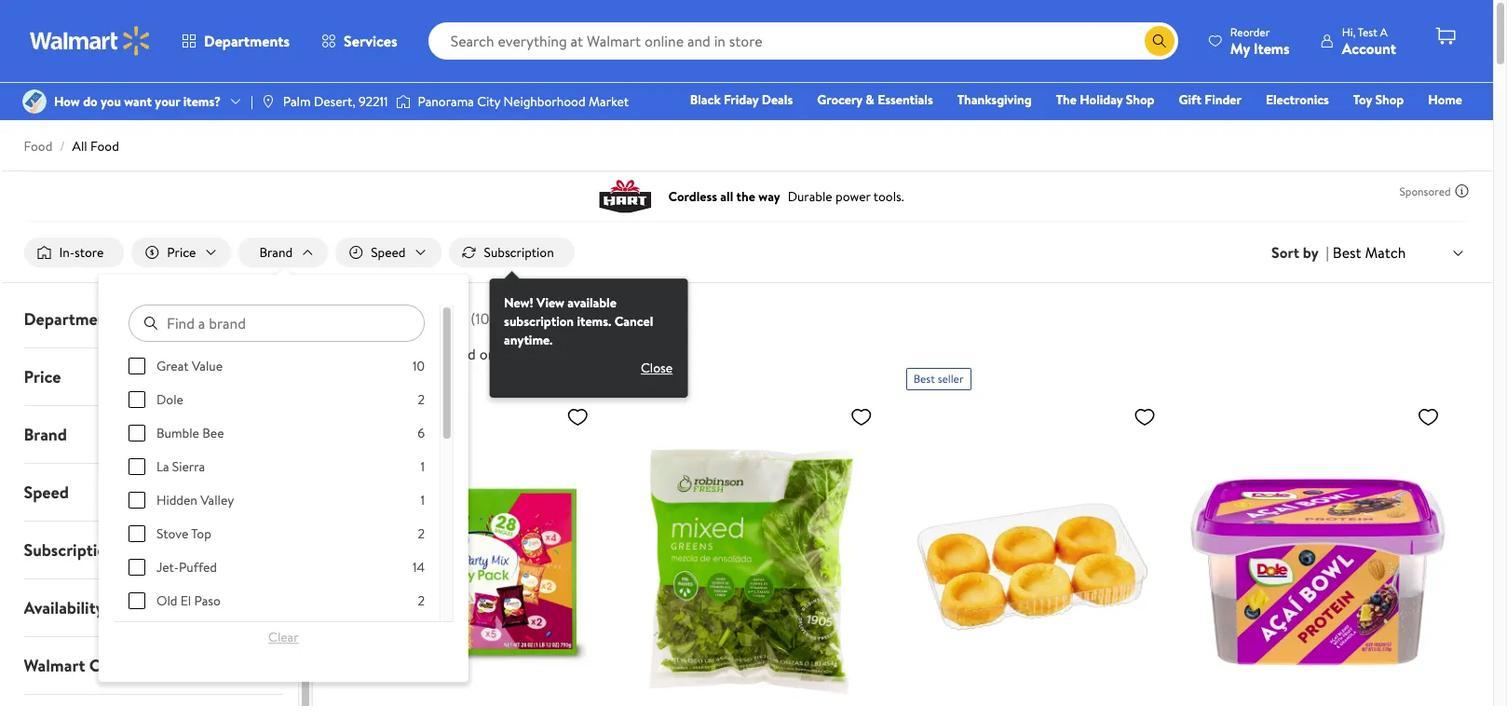Task type: describe. For each thing, give the bounding box(es) containing it.
subscription inside dropdown button
[[24, 539, 116, 562]]

in
[[407, 305, 422, 330]]

clear search field text image
[[1122, 33, 1137, 48]]

1 vertical spatial price button
[[9, 348, 298, 405]]

fashion link
[[1172, 116, 1232, 136]]

group containing great value
[[128, 357, 425, 706]]

jet-
[[156, 558, 179, 577]]

sponsored
[[1400, 183, 1451, 199]]

best inside popup button
[[1333, 242, 1362, 263]]

subscription button
[[9, 522, 298, 579]]

departments inside tab
[[24, 307, 120, 331]]

/
[[60, 137, 65, 156]]

anytime.
[[504, 331, 553, 349]]

1 vertical spatial brand button
[[9, 406, 298, 463]]

walmart
[[24, 654, 85, 677]]

seller for fresh mixed greens, 16 oz image
[[654, 371, 680, 387]]

el
[[180, 592, 191, 610]]

sort
[[1272, 242, 1299, 263]]

electronics link
[[1257, 89, 1338, 110]]

| inside sort and filter section element
[[1326, 242, 1329, 263]]

great value variety pack party mixes 28 count, 1 oz image
[[339, 398, 596, 706]]

great
[[156, 357, 189, 375]]

close
[[641, 359, 673, 377]]

toy shop
[[1353, 90, 1404, 109]]

la
[[156, 457, 169, 476]]

the
[[1056, 90, 1077, 109]]

brand button inside sort and filter section element
[[239, 238, 328, 267]]

price when purchased online
[[335, 344, 519, 364]]

price button inside sort and filter section element
[[132, 238, 231, 267]]

speed inside sort and filter section element
[[371, 243, 406, 262]]

friday
[[724, 90, 759, 109]]

best for fresh mixed greens, 16 oz image
[[630, 371, 652, 387]]

registry
[[1248, 116, 1295, 135]]

availability
[[24, 596, 104, 620]]

how
[[54, 92, 80, 111]]

1 2 from the top
[[418, 390, 425, 409]]

best match button
[[1329, 240, 1469, 265]]

 image for panorama
[[396, 92, 410, 111]]

best match
[[1333, 242, 1406, 263]]

1 vertical spatial departments button
[[9, 291, 298, 348]]

grocery
[[817, 90, 863, 109]]

freshness guaranteed, vanilla, dessert shells, 5 oz, 6 count image
[[906, 398, 1164, 706]]

store
[[74, 243, 104, 262]]

black friday deals link
[[682, 89, 801, 110]]

speed tab
[[9, 464, 298, 521]]

2 horizontal spatial price
[[335, 344, 368, 364]]

walmart cash offers button
[[9, 637, 298, 694]]

gift finder link
[[1170, 89, 1250, 110]]

home
[[1428, 90, 1462, 109]]

old el paso
[[156, 592, 220, 610]]

city
[[477, 92, 500, 111]]

old
[[156, 592, 177, 610]]

items
[[1254, 38, 1290, 58]]

electronics
[[1266, 90, 1329, 109]]

legal information image
[[526, 347, 541, 362]]

seller for freshness guaranteed, vanilla, dessert shells, 5 oz, 6 count image
[[938, 371, 964, 387]]

0 horizontal spatial speed button
[[9, 464, 298, 521]]

ad disclaimer and feedback for skylinedisplayad image
[[1455, 184, 1469, 198]]

a
[[1380, 24, 1388, 40]]

in-
[[59, 243, 75, 262]]

black
[[690, 90, 721, 109]]

online
[[479, 344, 519, 364]]

subscription inside button
[[484, 243, 554, 262]]

subscription button
[[449, 238, 574, 267]]

walmart cash offers tab
[[9, 637, 298, 694]]

home fashion
[[1181, 90, 1462, 135]]

great value
[[156, 357, 222, 375]]

2 for top
[[418, 525, 425, 543]]

essentials
[[878, 90, 933, 109]]

one debit
[[1320, 116, 1383, 135]]

palm desert, 92211
[[283, 92, 388, 111]]

reorder
[[1230, 24, 1270, 40]]

toy
[[1353, 90, 1372, 109]]

 image for palm
[[261, 94, 276, 109]]

hi, test a account
[[1342, 24, 1396, 58]]

Search search field
[[428, 22, 1178, 60]]

puffed
[[179, 558, 217, 577]]

food left /
[[24, 137, 52, 156]]

hidden
[[156, 491, 197, 510]]

when
[[372, 344, 406, 364]]

cart contains 0 items total amount $0.00 image
[[1435, 25, 1457, 48]]

thanksgiving link
[[949, 89, 1040, 110]]

stove top
[[156, 525, 211, 543]]

finder
[[1205, 90, 1242, 109]]

hi,
[[1342, 24, 1356, 40]]

0 vertical spatial departments button
[[166, 19, 306, 63]]

all food in food (1000+)
[[335, 305, 521, 330]]

add to favorites list, fresh mixed greens, 16 oz image
[[850, 405, 873, 429]]

dole
[[156, 390, 183, 409]]

add to favorites list, freshness guaranteed, vanilla, dessert shells, 5 oz, 6 count image
[[1134, 405, 1156, 429]]

best for freshness guaranteed, vanilla, dessert shells, 5 oz, 6 count image
[[914, 371, 935, 387]]

price inside tab
[[24, 365, 61, 389]]

Find a brand search field
[[128, 305, 425, 342]]

dole acai bowls frozen protein acai blend with fruit and granola, 6 oz image
[[1190, 398, 1447, 706]]

walmart cash offers
[[24, 654, 178, 677]]

account
[[1342, 38, 1396, 58]]

purchased
[[410, 344, 476, 364]]

in-store
[[59, 243, 104, 262]]

view
[[537, 294, 564, 312]]

items?
[[183, 92, 221, 111]]

brand inside sort and filter section element
[[259, 243, 293, 262]]

thanksgiving
[[957, 90, 1032, 109]]

gift finder
[[1179, 90, 1242, 109]]

1 for la sierra
[[420, 457, 425, 476]]

14
[[412, 558, 425, 577]]

stove
[[156, 525, 188, 543]]

walmart+
[[1407, 116, 1462, 135]]

one debit link
[[1311, 116, 1391, 136]]

6
[[417, 424, 425, 443]]



Task type: vqa. For each thing, say whether or not it's contained in the screenshot.
The Price to the right
yes



Task type: locate. For each thing, give the bounding box(es) containing it.
1 horizontal spatial speed
[[371, 243, 406, 262]]

cash
[[89, 654, 125, 677]]

1 horizontal spatial  image
[[396, 92, 410, 111]]

0 vertical spatial |
[[251, 92, 253, 111]]

2
[[418, 390, 425, 409], [418, 525, 425, 543], [418, 592, 425, 610]]

palm
[[283, 92, 311, 111]]

hidden valley
[[156, 491, 234, 510]]

1 vertical spatial |
[[1326, 242, 1329, 263]]

best seller for freshness guaranteed, vanilla, dessert shells, 5 oz, 6 count image
[[914, 371, 964, 387]]

subscription up new!
[[484, 243, 554, 262]]

1 horizontal spatial all
[[335, 305, 357, 330]]

test
[[1358, 24, 1378, 40]]

2 shop from the left
[[1375, 90, 1404, 109]]

1 vertical spatial 2
[[418, 525, 425, 543]]

1 horizontal spatial departments
[[204, 31, 290, 51]]

deals
[[762, 90, 793, 109]]

match
[[1365, 242, 1406, 263]]

2 1 from the top
[[420, 491, 425, 510]]

0 horizontal spatial speed
[[24, 481, 69, 504]]

gift
[[1179, 90, 1202, 109]]

0 horizontal spatial subscription
[[24, 539, 116, 562]]

top
[[191, 525, 211, 543]]

close button
[[626, 353, 688, 383]]

1 horizontal spatial speed button
[[335, 238, 441, 267]]

0 horizontal spatial shop
[[1126, 90, 1155, 109]]

1 horizontal spatial shop
[[1375, 90, 1404, 109]]

seller
[[654, 371, 680, 387], [938, 371, 964, 387]]

best seller
[[630, 371, 680, 387], [914, 371, 964, 387]]

1 seller from the left
[[654, 371, 680, 387]]

food right in
[[426, 305, 467, 330]]

grocery & essentials
[[817, 90, 933, 109]]

toy shop link
[[1345, 89, 1412, 110]]

0 horizontal spatial departments
[[24, 307, 120, 331]]

sierra
[[172, 457, 205, 476]]

0 vertical spatial speed
[[371, 243, 406, 262]]

how do you want your items?
[[54, 92, 221, 111]]

subscription tab
[[9, 522, 298, 579]]

bumble
[[156, 424, 199, 443]]

your
[[155, 92, 180, 111]]

0 horizontal spatial |
[[251, 92, 253, 111]]

brand
[[259, 243, 293, 262], [24, 423, 67, 446]]

0 vertical spatial brand
[[259, 243, 293, 262]]

cancel
[[614, 312, 653, 331]]

shop right holiday
[[1126, 90, 1155, 109]]

search icon image
[[1152, 34, 1167, 48]]

2 horizontal spatial best
[[1333, 242, 1362, 263]]

the holiday shop
[[1056, 90, 1155, 109]]

1 horizontal spatial price
[[167, 243, 196, 262]]

bumble bee
[[156, 424, 224, 443]]

10
[[412, 357, 425, 375]]

market
[[589, 92, 629, 111]]

holiday
[[1080, 90, 1123, 109]]

sort by |
[[1272, 242, 1329, 263]]

departments
[[204, 31, 290, 51], [24, 307, 120, 331]]

brand tab
[[9, 406, 298, 463]]

1 1 from the top
[[420, 457, 425, 476]]

walmart image
[[30, 26, 151, 56]]

None checkbox
[[128, 358, 145, 375], [128, 425, 145, 442], [128, 492, 145, 509], [128, 358, 145, 375], [128, 425, 145, 442], [128, 492, 145, 509]]

by
[[1303, 242, 1319, 263]]

2 seller from the left
[[938, 371, 964, 387]]

1 vertical spatial all
[[335, 305, 357, 330]]

neighborhood
[[504, 92, 586, 111]]

departments up items?
[[204, 31, 290, 51]]

services button
[[306, 19, 413, 63]]

Walmart Site-Wide search field
[[428, 22, 1178, 60]]

1 vertical spatial price
[[335, 344, 368, 364]]

1 best seller from the left
[[630, 371, 680, 387]]

| left 'palm'
[[251, 92, 253, 111]]

0 horizontal spatial best
[[630, 371, 652, 387]]

my
[[1230, 38, 1250, 58]]

all food link
[[72, 137, 119, 156]]

valley
[[200, 491, 234, 510]]

1 horizontal spatial best seller
[[914, 371, 964, 387]]

registry link
[[1240, 116, 1304, 136]]

best seller for fresh mixed greens, 16 oz image
[[630, 371, 680, 387]]

departments tab
[[9, 291, 298, 348]]

debit
[[1351, 116, 1383, 135]]

bee
[[202, 424, 224, 443]]

2 2 from the top
[[418, 525, 425, 543]]

1 vertical spatial departments
[[24, 307, 120, 331]]

departments button
[[166, 19, 306, 63], [9, 291, 298, 348]]

walmart+ link
[[1399, 116, 1471, 136]]

1 for hidden valley
[[420, 491, 425, 510]]

0 vertical spatial all
[[72, 137, 87, 156]]

price tab
[[9, 348, 298, 405]]

1 shop from the left
[[1126, 90, 1155, 109]]

all right /
[[72, 137, 87, 156]]

add to favorites list, dole acai bowls frozen protein acai blend with fruit and granola, 6 oz image
[[1417, 405, 1440, 429]]

availability tab
[[9, 579, 298, 636]]

food right /
[[90, 137, 119, 156]]

you
[[101, 92, 121, 111]]

sort and filter section element
[[1, 223, 1492, 398]]

the holiday shop link
[[1048, 89, 1163, 110]]

value
[[192, 357, 222, 375]]

reorder my items
[[1230, 24, 1290, 58]]

(1000+)
[[471, 308, 521, 329]]

availability button
[[9, 579, 298, 636]]

food left in
[[362, 305, 402, 330]]

1 vertical spatial speed
[[24, 481, 69, 504]]

subscription
[[504, 312, 574, 331]]

2 down 14
[[418, 592, 425, 610]]

None checkbox
[[128, 391, 145, 408], [128, 458, 145, 475], [128, 525, 145, 542], [128, 559, 145, 576], [128, 593, 145, 609], [128, 391, 145, 408], [128, 458, 145, 475], [128, 525, 145, 542], [128, 559, 145, 576], [128, 593, 145, 609]]

1
[[420, 457, 425, 476], [420, 491, 425, 510]]

departments down in-store "button"
[[24, 307, 120, 331]]

shop
[[1126, 90, 1155, 109], [1375, 90, 1404, 109]]

panorama city neighborhood market
[[418, 92, 629, 111]]

3 2 from the top
[[418, 592, 425, 610]]

2 vertical spatial 2
[[418, 592, 425, 610]]

0 horizontal spatial  image
[[261, 94, 276, 109]]

1 horizontal spatial brand
[[259, 243, 293, 262]]

clear
[[268, 628, 299, 647]]

0 vertical spatial 1
[[420, 457, 425, 476]]

1 vertical spatial 1
[[420, 491, 425, 510]]

panorama
[[418, 92, 474, 111]]

0 vertical spatial 2
[[418, 390, 425, 409]]

shop right toy
[[1375, 90, 1404, 109]]

1 vertical spatial speed button
[[9, 464, 298, 521]]

2 vertical spatial price
[[24, 365, 61, 389]]

price inside sort and filter section element
[[167, 243, 196, 262]]

| right by
[[1326, 242, 1329, 263]]

1 horizontal spatial best
[[914, 371, 935, 387]]

offers
[[129, 654, 178, 677]]

2 up 14
[[418, 525, 425, 543]]

paso
[[194, 592, 220, 610]]

departments button up great
[[9, 291, 298, 348]]

la sierra
[[156, 457, 205, 476]]

0 vertical spatial departments
[[204, 31, 290, 51]]

 image
[[22, 89, 47, 114]]

&
[[866, 90, 875, 109]]

2 up '6'
[[418, 390, 425, 409]]

grocery & essentials link
[[809, 89, 941, 110]]

0 horizontal spatial brand
[[24, 423, 67, 446]]

1 vertical spatial subscription
[[24, 539, 116, 562]]

1 horizontal spatial subscription
[[484, 243, 554, 262]]

0 vertical spatial price
[[167, 243, 196, 262]]

one
[[1320, 116, 1348, 135]]

0 vertical spatial subscription
[[484, 243, 554, 262]]

0 horizontal spatial all
[[72, 137, 87, 156]]

add to favorites list, great value variety pack party mixes 28 count, 1 oz image
[[567, 405, 589, 429]]

speed
[[371, 243, 406, 262], [24, 481, 69, 504]]

speed inside speed tab
[[24, 481, 69, 504]]

jet-puffed
[[156, 558, 217, 577]]

 image
[[396, 92, 410, 111], [261, 94, 276, 109]]

available
[[568, 294, 617, 312]]

brand inside tab
[[24, 423, 67, 446]]

1 horizontal spatial |
[[1326, 242, 1329, 263]]

0 horizontal spatial seller
[[654, 371, 680, 387]]

 image right 92211 on the left
[[396, 92, 410, 111]]

all
[[72, 137, 87, 156], [335, 305, 357, 330]]

departments button up items?
[[166, 19, 306, 63]]

0 vertical spatial price button
[[132, 238, 231, 267]]

1 horizontal spatial seller
[[938, 371, 964, 387]]

price button
[[132, 238, 231, 267], [9, 348, 298, 405]]

items.
[[577, 312, 611, 331]]

0 vertical spatial speed button
[[335, 238, 441, 267]]

0 vertical spatial brand button
[[239, 238, 328, 267]]

fresh mixed greens, 16 oz image
[[623, 398, 880, 706]]

2 for el
[[418, 592, 425, 610]]

1 vertical spatial brand
[[24, 423, 67, 446]]

2 best seller from the left
[[914, 371, 964, 387]]

0 horizontal spatial best seller
[[630, 371, 680, 387]]

0 horizontal spatial price
[[24, 365, 61, 389]]

do
[[83, 92, 98, 111]]

subscription up availability
[[24, 539, 116, 562]]

food link
[[24, 137, 52, 156]]

in-store button
[[24, 238, 124, 267]]

 image left 'palm'
[[261, 94, 276, 109]]

clear button
[[128, 622, 439, 652]]

group
[[128, 357, 425, 706]]

all left in
[[335, 305, 357, 330]]



